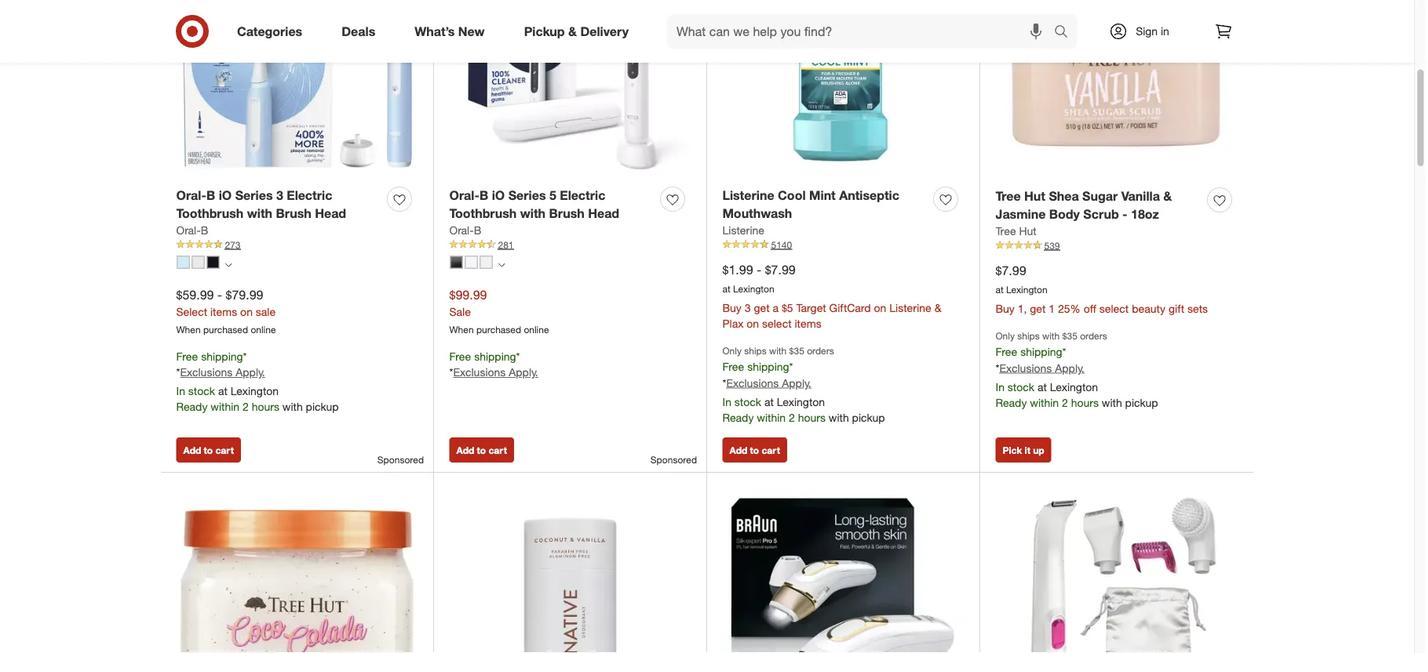 Task type: vqa. For each thing, say whether or not it's contained in the screenshot.
the middle the Wet
no



Task type: describe. For each thing, give the bounding box(es) containing it.
add for when
[[456, 445, 474, 456]]

listerine link
[[723, 223, 765, 238]]

$7.99 at lexington buy 1, get 1 25% off select beauty gift sets
[[996, 263, 1208, 315]]

brush for 5
[[549, 206, 585, 221]]

apply. inside free shipping * * exclusions apply. in stock at  lexington ready within 2 hours with pickup
[[236, 366, 265, 380]]

3 inside oral-b io series 3 electric toothbrush with brush head
[[276, 188, 283, 203]]

1 horizontal spatial on
[[747, 317, 759, 330]]

up
[[1033, 445, 1044, 456]]

hours inside free shipping * * exclusions apply. in stock at  lexington ready within 2 hours with pickup
[[252, 400, 279, 414]]

$7.99 inside $7.99 at lexington buy 1, get 1 25% off select beauty gift sets
[[996, 263, 1026, 278]]

oral-b for oral-b io series 3 electric toothbrush with brush head
[[176, 223, 208, 237]]

all colors image for $59.99
[[225, 262, 232, 269]]

exclusions down 1,
[[1000, 361, 1052, 375]]

listerine inside "$1.99 - $7.99 at lexington buy 3 get a $5 target giftcard on listerine & plax on select items"
[[889, 301, 931, 315]]

sale
[[449, 305, 471, 319]]

mouthwash
[[723, 206, 792, 221]]

sign in
[[1136, 24, 1169, 38]]

free inside free shipping * * exclusions apply. in stock at  lexington ready within 2 hours with pickup
[[176, 350, 198, 363]]

oral-b io series 5 electric toothbrush with brush head
[[449, 188, 619, 221]]

a
[[773, 301, 779, 315]]

$59.99 - $79.99 select items on sale when purchased online
[[176, 287, 276, 336]]

orders for lexington
[[1080, 330, 1107, 342]]

exclusions apply. link for oral-b io series 3 electric toothbrush with brush head
[[180, 366, 265, 380]]

at inside "$1.99 - $7.99 at lexington buy 3 get a $5 target giftcard on listerine & plax on select items"
[[723, 283, 731, 295]]

$5
[[782, 301, 793, 315]]

categories link
[[224, 14, 322, 49]]

1 black image from the left
[[207, 256, 219, 269]]

add for $79.99
[[183, 445, 201, 456]]

25%
[[1058, 302, 1081, 315]]

oral-b io series 5 electric toothbrush with brush head link
[[449, 187, 654, 223]]

white image
[[192, 256, 204, 269]]

get inside "$1.99 - $7.99 at lexington buy 3 get a $5 target giftcard on listerine & plax on select items"
[[754, 301, 770, 315]]

ready inside free shipping * * exclusions apply. in stock at  lexington ready within 2 hours with pickup
[[176, 400, 208, 414]]

281
[[498, 239, 514, 251]]

apply. down $5
[[782, 376, 811, 390]]

pick
[[1003, 445, 1022, 456]]

oral-b link for oral-b io series 5 electric toothbrush with brush head
[[449, 223, 481, 238]]

$1.99
[[723, 262, 753, 278]]

$79.99
[[226, 287, 263, 303]]

within for $7.99
[[1030, 396, 1059, 410]]

tree hut link
[[996, 223, 1037, 239]]

free shipping * * exclusions apply. in stock at  lexington ready within 2 hours with pickup
[[176, 350, 339, 414]]

hours for $7.99
[[1071, 396, 1099, 410]]

hours for $1.99 - $7.99
[[798, 411, 826, 425]]

purchased inside $59.99 - $79.99 select items on sale when purchased online
[[203, 324, 248, 336]]

what's new link
[[401, 14, 504, 49]]

purchased inside the $99.99 sale when purchased online
[[476, 324, 521, 336]]

cart for $79.99
[[215, 445, 234, 456]]

within inside free shipping * * exclusions apply. in stock at  lexington ready within 2 hours with pickup
[[211, 400, 239, 414]]

3 add from the left
[[730, 445, 747, 456]]

539
[[1044, 240, 1060, 252]]

scrub
[[1083, 207, 1119, 222]]

with inside oral-b io series 5 electric toothbrush with brush head
[[520, 206, 546, 221]]

& inside tree hut shea sugar vanilla & jasmine body scrub - 18oz
[[1163, 189, 1172, 204]]

only for -
[[723, 345, 742, 357]]

series for 5
[[508, 188, 546, 203]]

beauty
[[1132, 302, 1166, 315]]

3 to from the left
[[750, 445, 759, 456]]

items inside $59.99 - $79.99 select items on sale when purchased online
[[210, 305, 237, 319]]

target
[[796, 301, 826, 315]]

new
[[458, 24, 485, 39]]

online inside $59.99 - $79.99 select items on sale when purchased online
[[251, 324, 276, 336]]

ready for $1.99 - $7.99
[[723, 411, 754, 425]]

at inside $7.99 at lexington buy 1, get 1 25% off select beauty gift sets
[[996, 284, 1004, 296]]

cool
[[778, 188, 806, 203]]

what's new
[[415, 24, 485, 39]]

body
[[1049, 207, 1080, 222]]

$35 for lexington
[[1062, 330, 1078, 342]]

search button
[[1047, 14, 1085, 52]]

pickup
[[524, 24, 565, 39]]

on inside $59.99 - $79.99 select items on sale when purchased online
[[240, 305, 253, 319]]

281 link
[[449, 238, 691, 252]]

antiseptic
[[839, 188, 899, 203]]

all colors element for $59.99
[[225, 260, 232, 269]]

ships for lexington
[[1017, 330, 1040, 342]]

tree hut
[[996, 224, 1037, 238]]

free inside free shipping * * exclusions apply.
[[449, 350, 471, 363]]

273
[[225, 239, 241, 251]]

select inside $7.99 at lexington buy 1, get 1 25% off select beauty gift sets
[[1099, 302, 1129, 315]]

with inside oral-b io series 3 electric toothbrush with brush head
[[247, 206, 272, 221]]

lexington inside $7.99 at lexington buy 1, get 1 25% off select beauty gift sets
[[1006, 284, 1048, 296]]

sponsored for $79.99
[[377, 454, 424, 466]]

5140
[[771, 239, 792, 251]]

exclusions inside free shipping * * exclusions apply. in stock at  lexington ready within 2 hours with pickup
[[180, 366, 233, 380]]

$99.99
[[449, 287, 487, 303]]

oral-b link for oral-b io series 3 electric toothbrush with brush head
[[176, 223, 208, 238]]

deals link
[[328, 14, 395, 49]]

select inside "$1.99 - $7.99 at lexington buy 3 get a $5 target giftcard on listerine & plax on select items"
[[762, 317, 792, 330]]

search
[[1047, 25, 1085, 40]]

2 inside free shipping * * exclusions apply. in stock at  lexington ready within 2 hours with pickup
[[243, 400, 249, 414]]

3 inside "$1.99 - $7.99 at lexington buy 3 get a $5 target giftcard on listerine & plax on select items"
[[745, 301, 751, 315]]

categories
[[237, 24, 302, 39]]

oral-b io series 3 electric toothbrush with brush head link
[[176, 187, 381, 223]]

hut for tree hut
[[1019, 224, 1037, 238]]

hut for tree hut shea sugar vanilla & jasmine body scrub - 18oz
[[1024, 189, 1045, 204]]

only for at
[[996, 330, 1015, 342]]

off
[[1084, 302, 1096, 315]]

shipping down the 1
[[1020, 345, 1062, 359]]

18oz
[[1131, 207, 1159, 222]]

2 horizontal spatial on
[[874, 301, 886, 315]]

sign
[[1136, 24, 1158, 38]]

3 add to cart button from the left
[[723, 438, 787, 463]]

& inside "$1.99 - $7.99 at lexington buy 3 get a $5 target giftcard on listerine & plax on select items"
[[935, 301, 941, 315]]

only ships with $35 orders free shipping * * exclusions apply. in stock at  lexington ready within 2 hours with pickup for lexington
[[996, 330, 1158, 410]]

$59.99
[[176, 287, 214, 303]]

giftcard
[[829, 301, 871, 315]]

within for $1.99 - $7.99
[[757, 411, 786, 425]]

it
[[1025, 445, 1030, 456]]



Task type: locate. For each thing, give the bounding box(es) containing it.
ships
[[1017, 330, 1040, 342], [744, 345, 767, 357]]

2 tree from the top
[[996, 224, 1016, 238]]

2 black image from the left
[[450, 256, 463, 269]]

exclusions apply. link down the $99.99 sale when purchased online
[[453, 366, 538, 380]]

2 horizontal spatial -
[[1122, 207, 1128, 222]]

listerine
[[723, 188, 774, 203], [723, 223, 765, 237], [889, 301, 931, 315]]

0 horizontal spatial ready
[[176, 400, 208, 414]]

brush
[[276, 206, 311, 221], [549, 206, 585, 221]]

$35 for $7.99
[[789, 345, 804, 357]]

when down the select at the top of page
[[176, 324, 201, 336]]

buy inside $7.99 at lexington buy 1, get 1 25% off select beauty gift sets
[[996, 302, 1015, 315]]

0 horizontal spatial add
[[183, 445, 201, 456]]

1 horizontal spatial oral-b link
[[449, 223, 481, 238]]

1 horizontal spatial all colors element
[[498, 260, 505, 269]]

1 horizontal spatial to
[[477, 445, 486, 456]]

1 horizontal spatial add
[[456, 445, 474, 456]]

head up 281 link
[[588, 206, 619, 221]]

stock for $7.99
[[1008, 380, 1035, 394]]

add to cart button for $79.99
[[176, 438, 241, 463]]

hut up "jasmine"
[[1024, 189, 1045, 204]]

stock
[[1008, 380, 1035, 394], [188, 385, 215, 399], [735, 395, 761, 409]]

1 horizontal spatial black image
[[450, 256, 463, 269]]

exclusions apply. link down plax
[[726, 376, 811, 390]]

1 vertical spatial orders
[[807, 345, 834, 357]]

remington smooth and silky women's body and bikini grooming kit - wpg4020a image
[[996, 488, 1238, 654], [996, 488, 1238, 654]]

all colors element right ultimate white image
[[498, 260, 505, 269]]

exclusions apply. link
[[1000, 361, 1085, 375], [180, 366, 265, 380], [453, 366, 538, 380], [726, 376, 811, 390]]

1 io from the left
[[219, 188, 232, 203]]

1 horizontal spatial ready
[[723, 411, 754, 425]]

$7.99 up 1,
[[996, 263, 1026, 278]]

braun silk-expert pro 5 pl5147 ipl permanent hair removal system image
[[723, 488, 964, 654], [723, 488, 964, 654]]

1 oral-b link from the left
[[176, 223, 208, 238]]

0 vertical spatial 3
[[276, 188, 283, 203]]

purchased up free shipping * * exclusions apply.
[[476, 324, 521, 336]]

ready
[[996, 396, 1027, 410], [176, 400, 208, 414], [723, 411, 754, 425]]

items inside "$1.99 - $7.99 at lexington buy 3 get a $5 target giftcard on listerine & plax on select items"
[[795, 317, 822, 330]]

apply. down the $99.99 sale when purchased online
[[509, 366, 538, 380]]

hours
[[1071, 396, 1099, 410], [252, 400, 279, 414], [798, 411, 826, 425]]

tree up "jasmine"
[[996, 189, 1021, 204]]

with inside free shipping * * exclusions apply. in stock at  lexington ready within 2 hours with pickup
[[282, 400, 303, 414]]

head inside oral-b io series 5 electric toothbrush with brush head
[[588, 206, 619, 221]]

exclusions apply. link for tree hut shea sugar vanilla & jasmine body scrub - 18oz
[[1000, 361, 1085, 375]]

1 horizontal spatial cart
[[489, 445, 507, 456]]

exclusions inside free shipping * * exclusions apply.
[[453, 366, 506, 380]]

mint
[[809, 188, 836, 203]]

1 add to cart from the left
[[183, 445, 234, 456]]

tree hut coco colada shea sugar coconut body scrub - 18oz image
[[176, 488, 418, 654], [176, 488, 418, 654]]

2 add to cart from the left
[[456, 445, 507, 456]]

gift
[[1169, 302, 1185, 315]]

1 horizontal spatial head
[[588, 206, 619, 221]]

1 horizontal spatial get
[[1030, 302, 1046, 315]]

1 horizontal spatial within
[[757, 411, 786, 425]]

2 brush from the left
[[549, 206, 585, 221]]

listerine cool mint antiseptic mouthwash link
[[723, 187, 927, 223]]

$7.99 inside "$1.99 - $7.99 at lexington buy 3 get a $5 target giftcard on listerine & plax on select items"
[[765, 262, 796, 278]]

2 horizontal spatial ready
[[996, 396, 1027, 410]]

items
[[210, 305, 237, 319], [795, 317, 822, 330]]

0 horizontal spatial select
[[762, 317, 792, 330]]

2 to from the left
[[477, 445, 486, 456]]

stock for $1.99
[[735, 395, 761, 409]]

539 link
[[996, 239, 1238, 253]]

1 horizontal spatial hours
[[798, 411, 826, 425]]

exclusions down the select at the top of page
[[180, 366, 233, 380]]

2 when from the left
[[449, 324, 474, 336]]

in for $7.99
[[996, 380, 1005, 394]]

plax
[[723, 317, 744, 330]]

0 vertical spatial select
[[1099, 302, 1129, 315]]

on right plax
[[747, 317, 759, 330]]

get inside $7.99 at lexington buy 1, get 1 25% off select beauty gift sets
[[1030, 302, 1046, 315]]

- inside tree hut shea sugar vanilla & jasmine body scrub - 18oz
[[1122, 207, 1128, 222]]

electric up 273 link
[[287, 188, 332, 203]]

2 for $7.99
[[1062, 396, 1068, 410]]

items down $79.99 at the left of page
[[210, 305, 237, 319]]

shipping down a
[[747, 360, 789, 374]]

- inside "$1.99 - $7.99 at lexington buy 3 get a $5 target giftcard on listerine & plax on select items"
[[757, 262, 762, 278]]

oral-b up white icon
[[449, 223, 481, 237]]

when inside the $99.99 sale when purchased online
[[449, 324, 474, 336]]

get left a
[[754, 301, 770, 315]]

0 horizontal spatial io
[[219, 188, 232, 203]]

1 horizontal spatial orders
[[1080, 330, 1107, 342]]

1 purchased from the left
[[203, 324, 248, 336]]

0 horizontal spatial &
[[568, 24, 577, 39]]

orders for $7.99
[[807, 345, 834, 357]]

pick it up
[[1003, 445, 1044, 456]]

2 oral-b from the left
[[449, 223, 481, 237]]

2 horizontal spatial within
[[1030, 396, 1059, 410]]

electric
[[287, 188, 332, 203], [560, 188, 605, 203]]

- inside $59.99 - $79.99 select items on sale when purchased online
[[217, 287, 222, 303]]

with
[[247, 206, 272, 221], [520, 206, 546, 221], [1042, 330, 1060, 342], [769, 345, 787, 357], [1102, 396, 1122, 410], [282, 400, 303, 414], [829, 411, 849, 425]]

2 online from the left
[[524, 324, 549, 336]]

0 horizontal spatial all colors element
[[225, 260, 232, 269]]

0 horizontal spatial series
[[235, 188, 273, 203]]

deals
[[342, 24, 375, 39]]

2 vertical spatial -
[[217, 287, 222, 303]]

2 horizontal spatial hours
[[1071, 396, 1099, 410]]

1 vertical spatial select
[[762, 317, 792, 330]]

0 vertical spatial ships
[[1017, 330, 1040, 342]]

shipping down $59.99 - $79.99 select items on sale when purchased online on the left of the page
[[201, 350, 243, 363]]

select right off
[[1099, 302, 1129, 315]]

lexington inside free shipping * * exclusions apply. in stock at  lexington ready within 2 hours with pickup
[[231, 385, 279, 399]]

0 vertical spatial &
[[568, 24, 577, 39]]

1 vertical spatial ships
[[744, 345, 767, 357]]

all colors element down the 273
[[225, 260, 232, 269]]

cart for when
[[489, 445, 507, 456]]

&
[[568, 24, 577, 39], [1163, 189, 1172, 204], [935, 301, 941, 315]]

pick it up button
[[996, 438, 1052, 463]]

listerine down mouthwash
[[723, 223, 765, 237]]

get
[[754, 301, 770, 315], [1030, 302, 1046, 315]]

1 horizontal spatial online
[[524, 324, 549, 336]]

0 horizontal spatial purchased
[[203, 324, 248, 336]]

listerine for listerine cool mint antiseptic mouthwash
[[723, 188, 774, 203]]

- for $7.99
[[757, 262, 762, 278]]

1 horizontal spatial in
[[723, 395, 731, 409]]

within
[[1030, 396, 1059, 410], [211, 400, 239, 414], [757, 411, 786, 425]]

*
[[1062, 345, 1066, 359], [243, 350, 247, 363], [516, 350, 520, 363], [789, 360, 793, 374], [996, 361, 1000, 375], [176, 366, 180, 380], [449, 366, 453, 380], [723, 376, 726, 390]]

add to cart
[[183, 445, 234, 456], [456, 445, 507, 456], [730, 445, 780, 456]]

free shipping * * exclusions apply.
[[449, 350, 538, 380]]

io for oral-b io series 5 electric toothbrush with brush head
[[492, 188, 505, 203]]

1 when from the left
[[176, 324, 201, 336]]

on right giftcard
[[874, 301, 886, 315]]

pickup & delivery link
[[511, 14, 648, 49]]

black image
[[207, 256, 219, 269], [450, 256, 463, 269]]

oral-b io series 3 electric toothbrush with brush head
[[176, 188, 346, 221]]

native coconut & vanilla natural deodorant for women - 2.65oz image
[[449, 488, 691, 654], [449, 488, 691, 654]]

2 purchased from the left
[[476, 324, 521, 336]]

online up free shipping * * exclusions apply.
[[524, 324, 549, 336]]

in inside free shipping * * exclusions apply. in stock at  lexington ready within 2 hours with pickup
[[176, 385, 185, 399]]

add
[[183, 445, 201, 456], [456, 445, 474, 456], [730, 445, 747, 456]]

electric inside oral-b io series 5 electric toothbrush with brush head
[[560, 188, 605, 203]]

1 brush from the left
[[276, 206, 311, 221]]

purchased
[[203, 324, 248, 336], [476, 324, 521, 336]]

hut
[[1024, 189, 1045, 204], [1019, 224, 1037, 238]]

0 horizontal spatial when
[[176, 324, 201, 336]]

brush inside oral-b io series 5 electric toothbrush with brush head
[[549, 206, 585, 221]]

tree down "jasmine"
[[996, 224, 1016, 238]]

1 horizontal spatial 3
[[745, 301, 751, 315]]

add to cart for $79.99
[[183, 445, 234, 456]]

jasmine
[[996, 207, 1046, 222]]

listerine inside listerine cool mint antiseptic mouthwash
[[723, 188, 774, 203]]

0 vertical spatial -
[[1122, 207, 1128, 222]]

toothbrush
[[176, 206, 244, 221], [449, 206, 517, 221]]

oral-b for oral-b io series 5 electric toothbrush with brush head
[[449, 223, 481, 237]]

pickup
[[1125, 396, 1158, 410], [306, 400, 339, 414], [852, 411, 885, 425]]

hut down "jasmine"
[[1019, 224, 1037, 238]]

1
[[1049, 302, 1055, 315]]

all colors image
[[225, 262, 232, 269], [498, 262, 505, 269]]

1 horizontal spatial &
[[935, 301, 941, 315]]

electric inside oral-b io series 3 electric toothbrush with brush head
[[287, 188, 332, 203]]

2 all colors image from the left
[[498, 262, 505, 269]]

lexington
[[733, 283, 774, 295], [1006, 284, 1048, 296], [1050, 380, 1098, 394], [231, 385, 279, 399], [777, 395, 825, 409]]

on down $79.99 at the left of page
[[240, 305, 253, 319]]

io up the 273
[[219, 188, 232, 203]]

3 left a
[[745, 301, 751, 315]]

series for 3
[[235, 188, 273, 203]]

tree hut shea sugar vanilla & jasmine body scrub - 18oz link
[[996, 187, 1201, 223]]

only ships with $35 orders free shipping * * exclusions apply. in stock at  lexington ready within 2 hours with pickup down target
[[723, 345, 885, 425]]

free
[[996, 345, 1017, 359], [176, 350, 198, 363], [449, 350, 471, 363], [723, 360, 744, 374]]

ultimate white image
[[480, 256, 493, 269]]

5140 link
[[723, 238, 964, 252]]

buy inside "$1.99 - $7.99 at lexington buy 3 get a $5 target giftcard on listerine & plax on select items"
[[723, 301, 742, 315]]

tree for tree hut
[[996, 224, 1016, 238]]

1 horizontal spatial ships
[[1017, 330, 1040, 342]]

0 horizontal spatial online
[[251, 324, 276, 336]]

0 horizontal spatial cart
[[215, 445, 234, 456]]

to
[[204, 445, 213, 456], [477, 445, 486, 456], [750, 445, 759, 456]]

0 horizontal spatial hours
[[252, 400, 279, 414]]

electric right 5
[[560, 188, 605, 203]]

1 horizontal spatial toothbrush
[[449, 206, 517, 221]]

2 sponsored from the left
[[651, 454, 697, 466]]

1 horizontal spatial buy
[[996, 302, 1015, 315]]

2 oral-b link from the left
[[449, 223, 481, 238]]

series
[[235, 188, 273, 203], [508, 188, 546, 203]]

1 head from the left
[[315, 206, 346, 221]]

oral-b link
[[176, 223, 208, 238], [449, 223, 481, 238]]

pickup inside free shipping * * exclusions apply. in stock at  lexington ready within 2 hours with pickup
[[306, 400, 339, 414]]

purchased down the select at the top of page
[[203, 324, 248, 336]]

0 horizontal spatial in
[[176, 385, 185, 399]]

hut inside tree hut shea sugar vanilla & jasmine body scrub - 18oz
[[1024, 189, 1045, 204]]

select down a
[[762, 317, 792, 330]]

$1.99 - $7.99 at lexington buy 3 get a $5 target giftcard on listerine & plax on select items
[[723, 262, 941, 330]]

0 horizontal spatial $7.99
[[765, 262, 796, 278]]

head for oral-b io series 3 electric toothbrush with brush head
[[315, 206, 346, 221]]

oral-b
[[176, 223, 208, 237], [449, 223, 481, 237]]

0 horizontal spatial electric
[[287, 188, 332, 203]]

1 cart from the left
[[215, 445, 234, 456]]

0 horizontal spatial buy
[[723, 301, 742, 315]]

delivery
[[580, 24, 629, 39]]

only
[[996, 330, 1015, 342], [723, 345, 742, 357]]

select
[[176, 305, 207, 319]]

1 horizontal spatial stock
[[735, 395, 761, 409]]

add to cart for when
[[456, 445, 507, 456]]

1 to from the left
[[204, 445, 213, 456]]

b inside oral-b io series 3 electric toothbrush with brush head
[[206, 188, 215, 203]]

orders down off
[[1080, 330, 1107, 342]]

0 horizontal spatial stock
[[188, 385, 215, 399]]

apply. inside free shipping * * exclusions apply.
[[509, 366, 538, 380]]

0 horizontal spatial add to cart
[[183, 445, 234, 456]]

1 online from the left
[[251, 324, 276, 336]]

brush for 3
[[276, 206, 311, 221]]

2 horizontal spatial &
[[1163, 189, 1172, 204]]

1 add to cart button from the left
[[176, 438, 241, 463]]

all colors image for $99.99
[[498, 262, 505, 269]]

black image left white icon
[[450, 256, 463, 269]]

items down target
[[795, 317, 822, 330]]

1 horizontal spatial select
[[1099, 302, 1129, 315]]

2 electric from the left
[[560, 188, 605, 203]]

0 horizontal spatial to
[[204, 445, 213, 456]]

1 tree from the top
[[996, 189, 1021, 204]]

sign in link
[[1096, 14, 1194, 49]]

1 all colors element from the left
[[225, 260, 232, 269]]

$35 down $5
[[789, 345, 804, 357]]

1 horizontal spatial -
[[757, 262, 762, 278]]

exclusions
[[1000, 361, 1052, 375], [180, 366, 233, 380], [453, 366, 506, 380], [726, 376, 779, 390]]

toothbrush up 281 on the top left of page
[[449, 206, 517, 221]]

- left $79.99 at the left of page
[[217, 287, 222, 303]]

in for $1.99
[[723, 395, 731, 409]]

head inside oral-b io series 3 electric toothbrush with brush head
[[315, 206, 346, 221]]

2 head from the left
[[588, 206, 619, 221]]

vanilla
[[1121, 189, 1160, 204]]

buy up plax
[[723, 301, 742, 315]]

$35 down 25%
[[1062, 330, 1078, 342]]

head up 273 link
[[315, 206, 346, 221]]

2 horizontal spatial 2
[[1062, 396, 1068, 410]]

io for oral-b io series 3 electric toothbrush with brush head
[[219, 188, 232, 203]]

2 toothbrush from the left
[[449, 206, 517, 221]]

1 horizontal spatial 2
[[789, 411, 795, 425]]

brush inside oral-b io series 3 electric toothbrush with brush head
[[276, 206, 311, 221]]

apply. down sale
[[236, 366, 265, 380]]

1 horizontal spatial add to cart
[[456, 445, 507, 456]]

1 horizontal spatial all colors image
[[498, 262, 505, 269]]

1 sponsored from the left
[[377, 454, 424, 466]]

electric for 5
[[560, 188, 605, 203]]

tree hut shea sugar vanilla & jasmine body scrub - 18oz image
[[996, 0, 1238, 178], [996, 0, 1238, 178]]

apply.
[[1055, 361, 1085, 375], [236, 366, 265, 380], [509, 366, 538, 380], [782, 376, 811, 390]]

1 all colors image from the left
[[225, 262, 232, 269]]

-
[[1122, 207, 1128, 222], [757, 262, 762, 278], [217, 287, 222, 303]]

1,
[[1018, 302, 1027, 315]]

online
[[251, 324, 276, 336], [524, 324, 549, 336]]

2 horizontal spatial add to cart
[[730, 445, 780, 456]]

toothbrush inside oral-b io series 5 electric toothbrush with brush head
[[449, 206, 517, 221]]

listerine up mouthwash
[[723, 188, 774, 203]]

0 horizontal spatial sponsored
[[377, 454, 424, 466]]

0 horizontal spatial items
[[210, 305, 237, 319]]

all colors element
[[225, 260, 232, 269], [498, 260, 505, 269]]

pickup for $7.99
[[1125, 396, 1158, 410]]

- left '18oz'
[[1122, 207, 1128, 222]]

at inside free shipping * * exclusions apply. in stock at  lexington ready within 2 hours with pickup
[[218, 385, 228, 399]]

toothbrush inside oral-b io series 3 electric toothbrush with brush head
[[176, 206, 244, 221]]

0 horizontal spatial only
[[723, 345, 742, 357]]

online inside the $99.99 sale when purchased online
[[524, 324, 549, 336]]

What can we help you find? suggestions appear below search field
[[667, 14, 1058, 49]]

0 horizontal spatial ships
[[744, 345, 767, 357]]

to for when
[[477, 445, 486, 456]]

shea
[[1049, 189, 1079, 204]]

electric for 3
[[287, 188, 332, 203]]

1 horizontal spatial add to cart button
[[449, 438, 514, 463]]

exclusions apply. link for listerine cool mint antiseptic mouthwash
[[726, 376, 811, 390]]

oral-b io series 5 electric toothbrush with brush head image
[[449, 0, 691, 178], [449, 0, 691, 178]]

0 horizontal spatial get
[[754, 301, 770, 315]]

0 horizontal spatial $35
[[789, 345, 804, 357]]

add to cart button for when
[[449, 438, 514, 463]]

exclusions down plax
[[726, 376, 779, 390]]

black image right white image
[[207, 256, 219, 269]]

- for $79.99
[[217, 287, 222, 303]]

2 horizontal spatial to
[[750, 445, 759, 456]]

0 horizontal spatial oral-b
[[176, 223, 208, 237]]

0 vertical spatial $35
[[1062, 330, 1078, 342]]

2 vertical spatial &
[[935, 301, 941, 315]]

2 add from the left
[[456, 445, 474, 456]]

all colors image right ultimate white image
[[498, 262, 505, 269]]

tree hut shea sugar vanilla & jasmine body scrub - 18oz
[[996, 189, 1172, 222]]

io inside oral-b io series 3 electric toothbrush with brush head
[[219, 188, 232, 203]]

5
[[549, 188, 556, 203]]

oral- inside oral-b io series 3 electric toothbrush with brush head
[[176, 188, 206, 203]]

3
[[276, 188, 283, 203], [745, 301, 751, 315]]

lexington inside "$1.99 - $7.99 at lexington buy 3 get a $5 target giftcard on listerine & plax on select items"
[[733, 283, 774, 295]]

tree inside tree hut shea sugar vanilla & jasmine body scrub - 18oz
[[996, 189, 1021, 204]]

2 horizontal spatial add to cart button
[[723, 438, 787, 463]]

1 toothbrush from the left
[[176, 206, 244, 221]]

orders
[[1080, 330, 1107, 342], [807, 345, 834, 357]]

2 add to cart button from the left
[[449, 438, 514, 463]]

apply. down 25%
[[1055, 361, 1085, 375]]

listerine for listerine
[[723, 223, 765, 237]]

2 horizontal spatial pickup
[[1125, 396, 1158, 410]]

tree for tree hut shea sugar vanilla & jasmine body scrub - 18oz
[[996, 189, 1021, 204]]

only ships with $35 orders free shipping * * exclusions apply. in stock at  lexington ready within 2 hours with pickup down 25%
[[996, 330, 1158, 410]]

exclusions down sale in the left top of the page
[[453, 366, 506, 380]]

pickup & delivery
[[524, 24, 629, 39]]

oral-b link up white image
[[176, 223, 208, 238]]

all colors image down the 273
[[225, 262, 232, 269]]

1 oral-b from the left
[[176, 223, 208, 237]]

2 vertical spatial listerine
[[889, 301, 931, 315]]

1 horizontal spatial series
[[508, 188, 546, 203]]

toothbrush for oral-b io series 5 electric toothbrush with brush head
[[449, 206, 517, 221]]

sale
[[256, 305, 276, 319]]

oral-b up white image
[[176, 223, 208, 237]]

1 vertical spatial -
[[757, 262, 762, 278]]

1 vertical spatial hut
[[1019, 224, 1037, 238]]

when down sale in the left top of the page
[[449, 324, 474, 336]]

1 horizontal spatial $35
[[1062, 330, 1078, 342]]

3 up 273 link
[[276, 188, 283, 203]]

0 horizontal spatial 3
[[276, 188, 283, 203]]

1 horizontal spatial $7.99
[[996, 263, 1026, 278]]

all colors element for $99.99
[[498, 260, 505, 269]]

0 horizontal spatial only ships with $35 orders free shipping * * exclusions apply. in stock at  lexington ready within 2 hours with pickup
[[723, 345, 885, 425]]

in
[[996, 380, 1005, 394], [176, 385, 185, 399], [723, 395, 731, 409]]

series up the 273
[[235, 188, 273, 203]]

only ships with $35 orders free shipping * * exclusions apply. in stock at  lexington ready within 2 hours with pickup for $7.99
[[723, 345, 885, 425]]

2 horizontal spatial in
[[996, 380, 1005, 394]]

light blue image
[[177, 256, 190, 269]]

3 cart from the left
[[762, 445, 780, 456]]

sponsored for when
[[651, 454, 697, 466]]

2 horizontal spatial stock
[[1008, 380, 1035, 394]]

in
[[1161, 24, 1169, 38]]

1 series from the left
[[235, 188, 273, 203]]

when inside $59.99 - $79.99 select items on sale when purchased online
[[176, 324, 201, 336]]

shipping
[[1020, 345, 1062, 359], [201, 350, 243, 363], [474, 350, 516, 363], [747, 360, 789, 374]]

listerine right giftcard
[[889, 301, 931, 315]]

sugar
[[1082, 189, 1118, 204]]

io inside oral-b io series 5 electric toothbrush with brush head
[[492, 188, 505, 203]]

exclusions apply. link down $59.99 - $79.99 select items on sale when purchased online on the left of the page
[[180, 366, 265, 380]]

ready for $7.99
[[996, 396, 1027, 410]]

- right $1.99
[[757, 262, 762, 278]]

series left 5
[[508, 188, 546, 203]]

oral-b io series 3 electric toothbrush with brush head image
[[176, 0, 418, 178], [176, 0, 418, 178]]

1 horizontal spatial oral-b
[[449, 223, 481, 237]]

1 add from the left
[[183, 445, 201, 456]]

listerine cool mint antiseptic mouthwash
[[723, 188, 899, 221]]

only ships with $35 orders free shipping * * exclusions apply. in stock at  lexington ready within 2 hours with pickup
[[996, 330, 1158, 410], [723, 345, 885, 425]]

$99.99 sale when purchased online
[[449, 287, 549, 336]]

pickup for $1.99 - $7.99
[[852, 411, 885, 425]]

2 io from the left
[[492, 188, 505, 203]]

2 cart from the left
[[489, 445, 507, 456]]

1 horizontal spatial electric
[[560, 188, 605, 203]]

2 for $1.99
[[789, 411, 795, 425]]

2
[[1062, 396, 1068, 410], [243, 400, 249, 414], [789, 411, 795, 425]]

0 horizontal spatial on
[[240, 305, 253, 319]]

io up 281 on the top left of page
[[492, 188, 505, 203]]

oral-
[[176, 188, 206, 203], [449, 188, 480, 203], [176, 223, 201, 237], [449, 223, 474, 237]]

b inside oral-b io series 5 electric toothbrush with brush head
[[480, 188, 488, 203]]

shipping inside free shipping * * exclusions apply. in stock at  lexington ready within 2 hours with pickup
[[201, 350, 243, 363]]

0 horizontal spatial toothbrush
[[176, 206, 244, 221]]

sponsored
[[377, 454, 424, 466], [651, 454, 697, 466]]

oral-b link up white icon
[[449, 223, 481, 238]]

2 series from the left
[[508, 188, 546, 203]]

to for $79.99
[[204, 445, 213, 456]]

head for oral-b io series 5 electric toothbrush with brush head
[[588, 206, 619, 221]]

1 vertical spatial listerine
[[723, 223, 765, 237]]

0 vertical spatial listerine
[[723, 188, 774, 203]]

0 horizontal spatial add to cart button
[[176, 438, 241, 463]]

buy left 1,
[[996, 302, 1015, 315]]

at
[[723, 283, 731, 295], [996, 284, 1004, 296], [1038, 380, 1047, 394], [218, 385, 228, 399], [764, 395, 774, 409]]

stock inside free shipping * * exclusions apply. in stock at  lexington ready within 2 hours with pickup
[[188, 385, 215, 399]]

3 add to cart from the left
[[730, 445, 780, 456]]

exclusions apply. link down the 1
[[1000, 361, 1085, 375]]

1 electric from the left
[[287, 188, 332, 203]]

orders down target
[[807, 345, 834, 357]]

1 horizontal spatial pickup
[[852, 411, 885, 425]]

toothbrush up the 273
[[176, 206, 244, 221]]

0 horizontal spatial within
[[211, 400, 239, 414]]

toothbrush for oral-b io series 3 electric toothbrush with brush head
[[176, 206, 244, 221]]

listerine cool mint antiseptic mouthwash image
[[723, 0, 964, 178], [723, 0, 964, 178]]

add to cart button
[[176, 438, 241, 463], [449, 438, 514, 463], [723, 438, 787, 463]]

brush down 5
[[549, 206, 585, 221]]

2 horizontal spatial add
[[730, 445, 747, 456]]

273 link
[[176, 238, 418, 252]]

$7.99 down 5140
[[765, 262, 796, 278]]

1 horizontal spatial brush
[[549, 206, 585, 221]]

shipping inside free shipping * * exclusions apply.
[[474, 350, 516, 363]]

white image
[[465, 256, 478, 269]]

ships for $7.99
[[744, 345, 767, 357]]

1 vertical spatial $35
[[789, 345, 804, 357]]

series inside oral-b io series 3 electric toothbrush with brush head
[[235, 188, 273, 203]]

oral- inside oral-b io series 5 electric toothbrush with brush head
[[449, 188, 480, 203]]

get left the 1
[[1030, 302, 1046, 315]]

sets
[[1188, 302, 1208, 315]]

1 horizontal spatial only ships with $35 orders free shipping * * exclusions apply. in stock at  lexington ready within 2 hours with pickup
[[996, 330, 1158, 410]]

shipping down the $99.99 sale when purchased online
[[474, 350, 516, 363]]

0 vertical spatial hut
[[1024, 189, 1045, 204]]

2 all colors element from the left
[[498, 260, 505, 269]]

when
[[176, 324, 201, 336], [449, 324, 474, 336]]

brush up 273 link
[[276, 206, 311, 221]]

series inside oral-b io series 5 electric toothbrush with brush head
[[508, 188, 546, 203]]

0 horizontal spatial black image
[[207, 256, 219, 269]]

what's
[[415, 24, 455, 39]]

online down sale
[[251, 324, 276, 336]]



